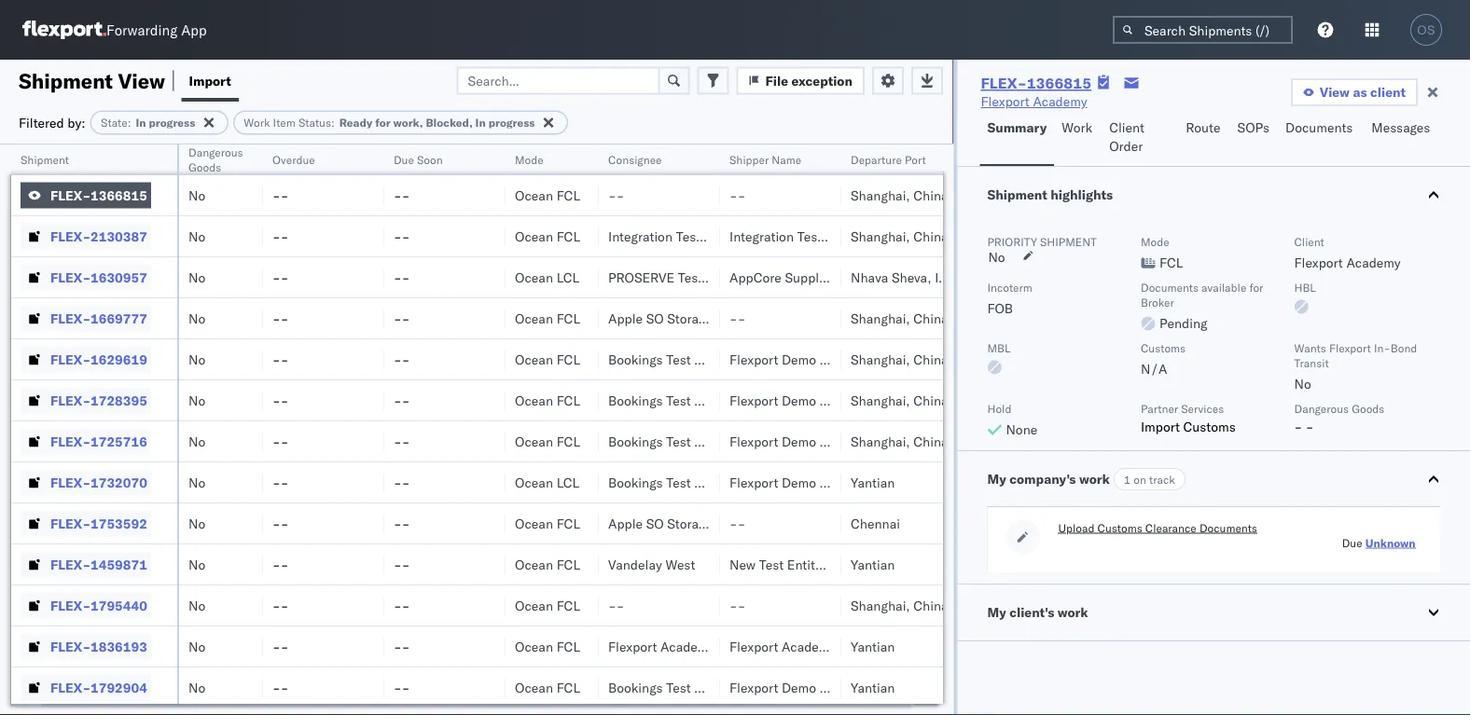 Task type: describe. For each thing, give the bounding box(es) containing it.
upload customs clearance documents button
[[1059, 521, 1258, 536]]

priority
[[988, 235, 1038, 249]]

1728395
[[91, 392, 147, 409]]

shanghai, china for flex-2130387
[[851, 228, 949, 245]]

fob
[[988, 301, 1014, 317]]

lcl for proserve
[[557, 269, 580, 286]]

test for flex-1728395
[[667, 392, 691, 409]]

my client's work
[[988, 605, 1089, 621]]

goods for dangerous goods
[[189, 160, 221, 174]]

shipment button
[[11, 148, 159, 167]]

china for flex-1629619
[[914, 351, 949, 368]]

ocean for 1630957
[[515, 269, 553, 286]]

new test entity 2
[[730, 557, 834, 573]]

(sz)
[[840, 639, 871, 655]]

flex-1792904 button
[[21, 675, 151, 701]]

available
[[1202, 280, 1247, 294]]

no for flex-1792904
[[189, 680, 206, 696]]

academy for flexport academy (sz) ltd.
[[782, 639, 836, 655]]

flexport academy link
[[981, 92, 1088, 111]]

shanghai, china for flex-1669777
[[851, 310, 949, 327]]

2 progress from the left
[[489, 116, 535, 130]]

upload customs clearance documents due unknown
[[1059, 521, 1416, 550]]

resize handle column header for shipment
[[155, 145, 177, 716]]

flexport academy (sz) ltd.
[[730, 639, 898, 655]]

wants flexport in-bond transit no
[[1295, 341, 1418, 392]]

filtered by:
[[19, 114, 85, 131]]

shanghai, china for flex-1728395
[[851, 392, 949, 409]]

documents inside upload customs clearance documents due unknown
[[1200, 521, 1258, 535]]

yantian for flex-1732070
[[851, 475, 895, 491]]

chennai
[[851, 516, 901, 532]]

2 in from the left
[[476, 116, 486, 130]]

shanghai, china for flex-1629619
[[851, 351, 949, 368]]

file
[[766, 72, 789, 89]]

ocean for 1669777
[[515, 310, 553, 327]]

status
[[299, 116, 331, 130]]

shanghai, for flex-1366815
[[851, 187, 911, 203]]

west
[[666, 557, 696, 573]]

supply
[[785, 269, 826, 286]]

state
[[101, 116, 128, 130]]

demo for 1725716
[[782, 434, 817, 450]]

(us)
[[718, 639, 752, 655]]

no down "priority" at the right of the page
[[989, 249, 1006, 266]]

1366815 inside button
[[91, 187, 147, 203]]

fcl for flex-1725716
[[557, 434, 581, 450]]

1 progress from the left
[[149, 116, 195, 130]]

china for flex-1725716
[[914, 434, 949, 450]]

ocean lcl for bookings test consignee
[[515, 475, 580, 491]]

ocean for 1725716
[[515, 434, 553, 450]]

no for flex-1366815
[[189, 187, 206, 203]]

as
[[1354, 84, 1368, 100]]

shipper for flex-1728395
[[820, 392, 866, 409]]

1732070
[[91, 475, 147, 491]]

flex-2130387
[[50, 228, 147, 245]]

consignee for flex-1792904
[[695, 680, 757, 696]]

no for flex-1629619
[[189, 351, 206, 368]]

new
[[730, 557, 756, 573]]

dangerous goods - -
[[1295, 402, 1385, 435]]

in-
[[1375, 341, 1391, 355]]

1630957
[[91, 269, 147, 286]]

proserve test account
[[609, 269, 756, 286]]

fcl for flex-1836193
[[557, 639, 581, 655]]

ocean for 1836193
[[515, 639, 553, 655]]

fcl for flex-1753592
[[557, 516, 581, 532]]

ocean fcl for flex-2130387
[[515, 228, 581, 245]]

Search Shipments (/) text field
[[1113, 16, 1294, 44]]

no for flex-1728395
[[189, 392, 206, 409]]

flex-1753592
[[50, 516, 147, 532]]

dangerous for dangerous goods
[[189, 145, 243, 159]]

shanghai, for flex-1795440
[[851, 598, 911, 614]]

departure port button
[[842, 148, 945, 167]]

flex-1630957
[[50, 269, 147, 286]]

co. for 1732070
[[869, 475, 888, 491]]

shanghai, china for flex-1725716
[[851, 434, 949, 450]]

shanghai, china for flex-1366815
[[851, 187, 949, 203]]

4 resize handle column header from the left
[[483, 145, 506, 716]]

no for flex-1795440
[[189, 598, 206, 614]]

lcl for bookings
[[557, 475, 580, 491]]

nhava
[[851, 269, 889, 286]]

forwarding app link
[[22, 21, 207, 39]]

china for flex-1728395
[[914, 392, 949, 409]]

not for shanghai, china
[[747, 310, 773, 327]]

shipper name
[[730, 153, 802, 167]]

shipper for flex-1732070
[[820, 475, 866, 491]]

1792904
[[91, 680, 147, 696]]

shipper name button
[[721, 148, 823, 167]]

file exception
[[766, 72, 853, 89]]

import button
[[182, 60, 239, 102]]

flex-1795440
[[50, 598, 147, 614]]

forwarding
[[106, 21, 178, 39]]

flex-1732070 button
[[21, 470, 151, 496]]

flexport inside wants flexport in-bond transit no
[[1330, 341, 1372, 355]]

client order
[[1110, 119, 1145, 154]]

port
[[905, 153, 926, 167]]

so for chennai
[[646, 516, 664, 532]]

documents available for broker
[[1141, 280, 1264, 309]]

consignee button
[[599, 148, 702, 167]]

flex-1836193
[[50, 639, 147, 655]]

dangerous for dangerous goods - -
[[1295, 402, 1350, 416]]

shipment highlights button
[[958, 167, 1471, 223]]

upload
[[1059, 521, 1095, 535]]

no for flex-1630957
[[189, 269, 206, 286]]

bookings for flex-1792904
[[609, 680, 663, 696]]

os button
[[1406, 8, 1448, 51]]

unknown
[[1366, 536, 1416, 550]]

bookings for flex-1629619
[[609, 351, 663, 368]]

so for shanghai, china
[[646, 310, 664, 327]]

ocean for 1728395
[[515, 392, 553, 409]]

order
[[1110, 138, 1143, 154]]

bookings test consignee for flex-1725716
[[609, 434, 757, 450]]

client for order
[[1110, 119, 1145, 136]]

apple so storage (do not use) for chennai
[[609, 516, 809, 532]]

view inside button
[[1320, 84, 1350, 100]]

shipment for shipment highlights
[[988, 187, 1048, 203]]

flex-2130387 button
[[21, 224, 151, 250]]

2130387
[[91, 228, 147, 245]]

customs inside upload customs clearance documents due unknown
[[1098, 521, 1143, 535]]

client's
[[1010, 605, 1055, 621]]

flexport demo shipper co. for 1728395
[[730, 392, 888, 409]]

flex-1795440 button
[[21, 593, 151, 619]]

summary
[[988, 119, 1047, 136]]

flex- up flexport academy
[[981, 74, 1027, 92]]

flexport demo shipper co. for 1725716
[[730, 434, 888, 450]]

route
[[1187, 119, 1221, 136]]

flexport. image
[[22, 21, 106, 39]]

co. for 1728395
[[869, 392, 888, 409]]

shipment for shipment
[[21, 153, 69, 167]]

consignee inside button
[[609, 153, 662, 167]]

track
[[1150, 473, 1176, 487]]

resize handle column header for mode
[[577, 145, 599, 716]]

flex- for flex-1630957 button
[[50, 269, 91, 286]]

flex-1728395 button
[[21, 388, 151, 414]]

wants
[[1295, 341, 1327, 355]]

mode button
[[506, 148, 581, 167]]

on
[[1134, 473, 1147, 487]]

flexport academy (us) inc.
[[609, 639, 778, 655]]

flex- for the flex-1669777 button
[[50, 310, 91, 327]]

work for work
[[1062, 119, 1093, 136]]

departure port
[[851, 153, 926, 167]]

1669777
[[91, 310, 147, 327]]

fcl for flex-1366815
[[557, 187, 581, 203]]

shanghai, for flex-1669777
[[851, 310, 911, 327]]

no for flex-1725716
[[189, 434, 206, 450]]

clearance
[[1146, 521, 1197, 535]]

consignee for flex-1732070
[[695, 475, 757, 491]]

appcore supply ltd
[[730, 269, 848, 286]]

no for flex-1732070
[[189, 475, 206, 491]]

forwarding app
[[106, 21, 207, 39]]

no for flex-1753592
[[189, 516, 206, 532]]

proserve
[[609, 269, 675, 286]]

state : in progress
[[101, 116, 195, 130]]

departure
[[851, 153, 902, 167]]

1629619
[[91, 351, 147, 368]]

flex-1669777
[[50, 310, 147, 327]]

ltd
[[829, 269, 848, 286]]

flexport demo shipper co. for 1629619
[[730, 351, 888, 368]]

flex- for flex-1792904 button
[[50, 680, 91, 696]]

sops button
[[1231, 111, 1279, 166]]

ocean fcl for flex-1629619
[[515, 351, 581, 368]]

ocean fcl for flex-1836193
[[515, 639, 581, 655]]

resize handle column header for dangerous goods
[[241, 145, 263, 716]]



Task type: vqa. For each thing, say whether or not it's contained in the screenshot.
Supply
yes



Task type: locate. For each thing, give the bounding box(es) containing it.
flex- down the "flex-1836193" button
[[50, 680, 91, 696]]

1 shanghai, from the top
[[851, 187, 911, 203]]

flex- for the "flex-1836193" button
[[50, 639, 91, 655]]

work inside button
[[1062, 119, 1093, 136]]

0 horizontal spatial :
[[128, 116, 131, 130]]

2 vertical spatial documents
[[1200, 521, 1258, 535]]

file exception button
[[737, 67, 865, 95], [737, 67, 865, 95]]

1459871
[[91, 557, 147, 573]]

shanghai, for flex-1728395
[[851, 392, 911, 409]]

0 vertical spatial customs
[[1141, 341, 1186, 355]]

documents inside documents available for broker
[[1141, 280, 1199, 294]]

ocean fcl
[[515, 187, 581, 203], [515, 228, 581, 245], [515, 310, 581, 327], [515, 351, 581, 368], [515, 392, 581, 409], [515, 434, 581, 450], [515, 516, 581, 532], [515, 557, 581, 573], [515, 598, 581, 614], [515, 639, 581, 655], [515, 680, 581, 696]]

vandelay
[[609, 557, 662, 573]]

5 shanghai, china from the top
[[851, 392, 949, 409]]

flex-1366815 link
[[981, 74, 1092, 92]]

flex- down flex-1725716 button
[[50, 475, 91, 491]]

(do for shanghai, china
[[716, 310, 743, 327]]

test for flex-1630957
[[678, 269, 703, 286]]

1 horizontal spatial mode
[[1141, 235, 1170, 249]]

academy
[[1034, 93, 1088, 110], [1347, 255, 1402, 271], [661, 639, 715, 655], [782, 639, 836, 655]]

nhava sheva, india
[[851, 269, 965, 286]]

1836193
[[91, 639, 147, 655]]

shipment inside button
[[21, 153, 69, 167]]

my left client's
[[988, 605, 1007, 621]]

1 ocean fcl from the top
[[515, 187, 581, 203]]

2 bookings test consignee from the top
[[609, 392, 757, 409]]

app
[[181, 21, 207, 39]]

: right by:
[[128, 116, 131, 130]]

dangerous goods button
[[179, 141, 256, 175]]

1 vertical spatial dangerous
[[1295, 402, 1350, 416]]

view as client
[[1320, 84, 1406, 100]]

3 bookings test consignee from the top
[[609, 434, 757, 450]]

no right 1630957
[[189, 269, 206, 286]]

1 horizontal spatial 1366815
[[1027, 74, 1092, 92]]

1 horizontal spatial dangerous
[[1295, 402, 1350, 416]]

my inside "button"
[[988, 605, 1007, 621]]

storage up west
[[668, 516, 713, 532]]

0 vertical spatial documents
[[1286, 119, 1354, 136]]

shipment
[[19, 68, 113, 93], [21, 153, 69, 167], [988, 187, 1048, 203]]

fcl for flex-1728395
[[557, 392, 581, 409]]

7 shanghai, china from the top
[[851, 598, 949, 614]]

10 ocean from the top
[[515, 557, 553, 573]]

mode down search... text field
[[515, 153, 544, 167]]

bond
[[1391, 341, 1418, 355]]

no down dangerous goods
[[189, 187, 206, 203]]

1 demo from the top
[[782, 351, 817, 368]]

test
[[678, 269, 703, 286], [667, 351, 691, 368], [667, 392, 691, 409], [667, 434, 691, 450], [667, 475, 691, 491], [759, 557, 784, 573], [667, 680, 691, 696]]

1366815
[[1027, 74, 1092, 92], [91, 187, 147, 203]]

1 vertical spatial my
[[988, 605, 1007, 621]]

demo for 1728395
[[782, 392, 817, 409]]

flex- inside 'button'
[[50, 392, 91, 409]]

academy down flex-1366815 link
[[1034, 93, 1088, 110]]

client for flexport
[[1295, 235, 1325, 249]]

2 : from the left
[[331, 116, 335, 130]]

n/a
[[1141, 361, 1168, 378]]

flex-1366815
[[981, 74, 1092, 92], [50, 187, 147, 203]]

1 vertical spatial customs
[[1184, 419, 1236, 435]]

flex- down flex-1366815 button
[[50, 228, 91, 245]]

1 vertical spatial not
[[747, 516, 773, 532]]

1 yantian from the top
[[851, 475, 895, 491]]

co. for 1725716
[[869, 434, 888, 450]]

progress down import button
[[149, 116, 195, 130]]

resize handle column header
[[155, 145, 177, 716], [241, 145, 263, 716], [362, 145, 385, 716], [483, 145, 506, 716], [577, 145, 599, 716], [698, 145, 721, 716], [819, 145, 842, 716], [941, 145, 963, 716]]

ocean for 1459871
[[515, 557, 553, 573]]

work right client's
[[1058, 605, 1089, 621]]

1 vertical spatial for
[[1250, 280, 1264, 294]]

no right 2130387
[[189, 228, 206, 245]]

1 storage from the top
[[668, 310, 713, 327]]

5 ocean fcl from the top
[[515, 392, 581, 409]]

1 shanghai, china from the top
[[851, 187, 949, 203]]

co. for 1792904
[[869, 680, 888, 696]]

pending
[[1160, 315, 1208, 332]]

work for my company's work
[[1080, 471, 1110, 488]]

flex-1366815 up flexport academy
[[981, 74, 1092, 92]]

1 vertical spatial flex-1366815
[[50, 187, 147, 203]]

no down the transit
[[1295, 376, 1312, 392]]

1 horizontal spatial import
[[1141, 419, 1181, 435]]

item
[[273, 116, 296, 130]]

flex- for flex-1725716 button
[[50, 434, 91, 450]]

2 lcl from the top
[[557, 475, 580, 491]]

bookings for flex-1732070
[[609, 475, 663, 491]]

use) down appcore supply ltd
[[776, 310, 809, 327]]

entity
[[788, 557, 822, 573]]

1 bookings from the top
[[609, 351, 663, 368]]

0 vertical spatial mode
[[515, 153, 544, 167]]

0 vertical spatial storage
[[668, 310, 713, 327]]

4 shanghai, china from the top
[[851, 351, 949, 368]]

goods inside dangerous goods - -
[[1353, 402, 1385, 416]]

demo
[[782, 351, 817, 368], [782, 392, 817, 409], [782, 434, 817, 450], [782, 475, 817, 491], [782, 680, 817, 696]]

consignee for flex-1725716
[[695, 434, 757, 450]]

view left as
[[1320, 84, 1350, 100]]

0 vertical spatial import
[[189, 72, 231, 89]]

flexport inside flexport academy link
[[981, 93, 1030, 110]]

work left item
[[244, 116, 270, 130]]

: left ready
[[331, 116, 335, 130]]

shipment
[[1041, 235, 1097, 249]]

ocean lcl for proserve test account
[[515, 269, 580, 286]]

no right 1836193
[[189, 639, 206, 655]]

ltd.
[[875, 639, 898, 655]]

exception
[[792, 72, 853, 89]]

apple so storage (do not use) down account
[[609, 310, 809, 327]]

dangerous inside button
[[189, 145, 243, 159]]

client inside button
[[1110, 119, 1145, 136]]

4 bookings test consignee from the top
[[609, 475, 757, 491]]

work
[[1080, 471, 1110, 488], [1058, 605, 1089, 621]]

8 resize handle column header from the left
[[941, 145, 963, 716]]

transit
[[1295, 356, 1330, 370]]

0 vertical spatial apple so storage (do not use)
[[609, 310, 809, 327]]

ocean for 1732070
[[515, 475, 553, 491]]

8 ocean from the top
[[515, 475, 553, 491]]

no right 1795440
[[189, 598, 206, 614]]

sheva,
[[892, 269, 932, 286]]

6 ocean from the top
[[515, 392, 553, 409]]

china
[[914, 187, 949, 203], [914, 228, 949, 245], [914, 310, 949, 327], [914, 351, 949, 368], [914, 392, 949, 409], [914, 434, 949, 450], [914, 598, 949, 614]]

2 so from the top
[[646, 516, 664, 532]]

flex- down flex-1795440 button
[[50, 639, 91, 655]]

1 horizontal spatial for
[[1250, 280, 1264, 294]]

0 vertical spatial 1366815
[[1027, 74, 1092, 92]]

0 horizontal spatial client
[[1110, 119, 1145, 136]]

documents up 'broker'
[[1141, 280, 1199, 294]]

3 co. from the top
[[869, 434, 888, 450]]

bookings test consignee
[[609, 351, 757, 368], [609, 392, 757, 409], [609, 434, 757, 450], [609, 475, 757, 491], [609, 680, 757, 696]]

ocean for 1629619
[[515, 351, 553, 368]]

1 horizontal spatial due
[[1343, 536, 1363, 550]]

fcl for flex-1795440
[[557, 598, 581, 614]]

no right 1792904
[[189, 680, 206, 696]]

1 horizontal spatial flex-1366815
[[981, 74, 1092, 92]]

0 horizontal spatial work
[[244, 116, 270, 130]]

apple down proserve
[[609, 310, 643, 327]]

client
[[1371, 84, 1406, 100]]

0 horizontal spatial dangerous
[[189, 145, 243, 159]]

1 : from the left
[[128, 116, 131, 130]]

not down the appcore
[[747, 310, 773, 327]]

client inside client flexport academy incoterm fob
[[1295, 235, 1325, 249]]

so down proserve
[[646, 310, 664, 327]]

apple for chennai
[[609, 516, 643, 532]]

demo for 1629619
[[782, 351, 817, 368]]

1 apple so storage (do not use) from the top
[[609, 310, 809, 327]]

4 bookings from the top
[[609, 475, 663, 491]]

ocean for 2130387
[[515, 228, 553, 245]]

customs down 'services' at bottom right
[[1184, 419, 1236, 435]]

1 vertical spatial client
[[1295, 235, 1325, 249]]

1 flexport demo shipper co. from the top
[[730, 351, 888, 368]]

demo for 1792904
[[782, 680, 817, 696]]

soon
[[417, 153, 443, 167]]

flex-1669777 button
[[21, 306, 151, 332]]

1 in from the left
[[136, 116, 146, 130]]

4 ocean fcl from the top
[[515, 351, 581, 368]]

dangerous inside dangerous goods - -
[[1295, 402, 1350, 416]]

no for flex-1669777
[[189, 310, 206, 327]]

9 ocean from the top
[[515, 516, 553, 532]]

1 vertical spatial work
[[1058, 605, 1089, 621]]

work inside "button"
[[1058, 605, 1089, 621]]

ocean fcl for flex-1795440
[[515, 598, 581, 614]]

inc.
[[755, 639, 778, 655]]

shipment up "priority" at the right of the page
[[988, 187, 1048, 203]]

6 shanghai, china from the top
[[851, 434, 949, 450]]

messages
[[1372, 119, 1431, 136]]

for right available on the right top of the page
[[1250, 280, 1264, 294]]

flex- for the flex-1732070 button
[[50, 475, 91, 491]]

storage down proserve test account
[[668, 310, 713, 327]]

goods down wants flexport in-bond transit no
[[1353, 402, 1385, 416]]

0 vertical spatial due
[[394, 153, 414, 167]]

documents down view as client button
[[1286, 119, 1354, 136]]

1 vertical spatial apple so storage (do not use)
[[609, 516, 809, 532]]

no right 1753592
[[189, 516, 206, 532]]

12 ocean from the top
[[515, 639, 553, 655]]

11 ocean from the top
[[515, 598, 553, 614]]

test for flex-1629619
[[667, 351, 691, 368]]

academy right 'inc.'
[[782, 639, 836, 655]]

in right state
[[136, 116, 146, 130]]

ocean fcl for flex-1725716
[[515, 434, 581, 450]]

0 vertical spatial so
[[646, 310, 664, 327]]

route button
[[1179, 111, 1231, 166]]

4 co. from the top
[[869, 475, 888, 491]]

1366815 up flexport academy
[[1027, 74, 1092, 92]]

apple
[[609, 310, 643, 327], [609, 516, 643, 532]]

2 ocean from the top
[[515, 228, 553, 245]]

messages button
[[1365, 111, 1441, 166]]

flex-1728395
[[50, 392, 147, 409]]

1 ocean from the top
[[515, 187, 553, 203]]

0 vertical spatial ocean lcl
[[515, 269, 580, 286]]

goods inside dangerous goods
[[189, 160, 221, 174]]

consignee
[[609, 153, 662, 167], [695, 351, 757, 368], [695, 392, 757, 409], [695, 434, 757, 450], [695, 475, 757, 491], [695, 680, 757, 696]]

use)
[[776, 310, 809, 327], [776, 516, 809, 532]]

overdue
[[273, 153, 315, 167]]

4 yantian from the top
[[851, 680, 895, 696]]

shipment for shipment view
[[19, 68, 113, 93]]

work
[[244, 116, 270, 130], [1062, 119, 1093, 136]]

5 shanghai, from the top
[[851, 392, 911, 409]]

academy left (us)
[[661, 639, 715, 655]]

view
[[118, 68, 165, 93], [1320, 84, 1350, 100]]

flex- down flex-1728395 'button' at the left
[[50, 434, 91, 450]]

ocean fcl for flex-1669777
[[515, 310, 581, 327]]

shipment inside button
[[988, 187, 1048, 203]]

1366815 up 2130387
[[91, 187, 147, 203]]

2 bookings from the top
[[609, 392, 663, 409]]

filtered
[[19, 114, 64, 131]]

7 shanghai, from the top
[[851, 598, 911, 614]]

0 horizontal spatial in
[[136, 116, 146, 130]]

1 horizontal spatial work
[[1062, 119, 1093, 136]]

3 demo from the top
[[782, 434, 817, 450]]

flex- down flex-1459871 button
[[50, 598, 91, 614]]

mode up 'broker'
[[1141, 235, 1170, 249]]

no right 1669777
[[189, 310, 206, 327]]

5 bookings test consignee from the top
[[609, 680, 757, 696]]

5 co. from the top
[[869, 680, 888, 696]]

summary button
[[980, 111, 1055, 166]]

7 china from the top
[[914, 598, 949, 614]]

3 ocean from the top
[[515, 269, 553, 286]]

0 vertical spatial my
[[988, 471, 1007, 488]]

3 bookings from the top
[[609, 434, 663, 450]]

work for my client's work
[[1058, 605, 1089, 621]]

1725716
[[91, 434, 147, 450]]

2 flexport demo shipper co. from the top
[[730, 392, 888, 409]]

2 ocean fcl from the top
[[515, 228, 581, 245]]

my for my company's work
[[988, 471, 1007, 488]]

documents right clearance
[[1200, 521, 1258, 535]]

0 vertical spatial (do
[[716, 310, 743, 327]]

client up order
[[1110, 119, 1145, 136]]

unknown button
[[1366, 536, 1416, 550]]

shipper for flex-1629619
[[820, 351, 866, 368]]

1 my from the top
[[988, 471, 1007, 488]]

work item status : ready for work, blocked, in progress
[[244, 116, 535, 130]]

goods
[[189, 160, 221, 174], [1353, 402, 1385, 416]]

4 demo from the top
[[782, 475, 817, 491]]

2
[[826, 557, 834, 573]]

1 vertical spatial (do
[[716, 516, 743, 532]]

0 vertical spatial dangerous
[[189, 145, 243, 159]]

1 horizontal spatial progress
[[489, 116, 535, 130]]

1 china from the top
[[914, 187, 949, 203]]

shipment view
[[19, 68, 165, 93]]

shipper for flex-1725716
[[820, 434, 866, 450]]

0 horizontal spatial view
[[118, 68, 165, 93]]

customs right upload
[[1098, 521, 1143, 535]]

0 vertical spatial apple
[[609, 310, 643, 327]]

0 horizontal spatial goods
[[189, 160, 221, 174]]

0 vertical spatial not
[[747, 310, 773, 327]]

apple up vandelay
[[609, 516, 643, 532]]

5 ocean from the top
[[515, 351, 553, 368]]

partner services import customs
[[1141, 402, 1236, 435]]

5 demo from the top
[[782, 680, 817, 696]]

0 vertical spatial goods
[[189, 160, 221, 174]]

use) up 'new test entity 2'
[[776, 516, 809, 532]]

2 vertical spatial customs
[[1098, 521, 1143, 535]]

2 shanghai, from the top
[[851, 228, 911, 245]]

3 china from the top
[[914, 310, 949, 327]]

3 resize handle column header from the left
[[362, 145, 385, 716]]

0 horizontal spatial flex-1366815
[[50, 187, 147, 203]]

9 ocean fcl from the top
[[515, 598, 581, 614]]

flex- for flex-1459871 button
[[50, 557, 91, 573]]

2 apple from the top
[[609, 516, 643, 532]]

no inside wants flexport in-bond transit no
[[1295, 376, 1312, 392]]

yantian
[[851, 475, 895, 491], [851, 557, 895, 573], [851, 639, 895, 655], [851, 680, 895, 696]]

1 vertical spatial lcl
[[557, 475, 580, 491]]

documents for documents available for broker
[[1141, 280, 1199, 294]]

ocean fcl for flex-1459871
[[515, 557, 581, 573]]

fcl for flex-1792904
[[557, 680, 581, 696]]

0 horizontal spatial for
[[375, 116, 391, 130]]

2 my from the top
[[988, 605, 1007, 621]]

flex- for flex-2130387 button
[[50, 228, 91, 245]]

0 horizontal spatial 1366815
[[91, 187, 147, 203]]

no for flex-2130387
[[189, 228, 206, 245]]

2 (do from the top
[[716, 516, 743, 532]]

shanghai, for flex-2130387
[[851, 228, 911, 245]]

1 not from the top
[[747, 310, 773, 327]]

1 vertical spatial documents
[[1141, 280, 1199, 294]]

goods for dangerous goods - -
[[1353, 402, 1385, 416]]

flex- down flex-1753592 button
[[50, 557, 91, 573]]

6 shanghai, from the top
[[851, 434, 911, 450]]

no right the 1459871
[[189, 557, 206, 573]]

customs inside partner services import customs
[[1184, 419, 1236, 435]]

0 horizontal spatial mode
[[515, 153, 544, 167]]

in right "blocked,"
[[476, 116, 486, 130]]

priority shipment
[[988, 235, 1097, 249]]

1 horizontal spatial view
[[1320, 84, 1350, 100]]

2 yantian from the top
[[851, 557, 895, 573]]

bookings test consignee for flex-1792904
[[609, 680, 757, 696]]

0 vertical spatial lcl
[[557, 269, 580, 286]]

bookings test consignee for flex-1629619
[[609, 351, 757, 368]]

my company's work
[[988, 471, 1110, 488]]

dangerous down the transit
[[1295, 402, 1350, 416]]

0 vertical spatial shipment
[[19, 68, 113, 93]]

name
[[772, 153, 802, 167]]

2 use) from the top
[[776, 516, 809, 532]]

0 vertical spatial for
[[375, 116, 391, 130]]

11 ocean fcl from the top
[[515, 680, 581, 696]]

no for flex-1836193
[[189, 639, 206, 655]]

1 vertical spatial apple
[[609, 516, 643, 532]]

import down app at the left top of page
[[189, 72, 231, 89]]

1753592
[[91, 516, 147, 532]]

3 flexport demo shipper co. from the top
[[730, 434, 888, 450]]

china for flex-1795440
[[914, 598, 949, 614]]

import down the partner
[[1141, 419, 1181, 435]]

2 horizontal spatial documents
[[1286, 119, 1354, 136]]

1 use) from the top
[[776, 310, 809, 327]]

4 china from the top
[[914, 351, 949, 368]]

6 china from the top
[[914, 434, 949, 450]]

1 ocean lcl from the top
[[515, 269, 580, 286]]

2 co. from the top
[[869, 392, 888, 409]]

flex-1366815 down shipment button at top left
[[50, 187, 147, 203]]

1 vertical spatial due
[[1343, 536, 1363, 550]]

ocean for 1366815
[[515, 187, 553, 203]]

due left unknown
[[1343, 536, 1363, 550]]

no for flex-1459871
[[189, 557, 206, 573]]

china for flex-2130387
[[914, 228, 949, 245]]

1 co. from the top
[[869, 351, 888, 368]]

ready
[[339, 116, 373, 130]]

4 ocean from the top
[[515, 310, 553, 327]]

1 vertical spatial use)
[[776, 516, 809, 532]]

shipment highlights
[[988, 187, 1114, 203]]

0 vertical spatial client
[[1110, 119, 1145, 136]]

flex- down shipment button at top left
[[50, 187, 91, 203]]

apple so storage (do not use)
[[609, 310, 809, 327], [609, 516, 809, 532]]

0 vertical spatial work
[[1080, 471, 1110, 488]]

6 resize handle column header from the left
[[698, 145, 721, 716]]

1 (do from the top
[[716, 310, 743, 327]]

academy inside client flexport academy incoterm fob
[[1347, 255, 1402, 271]]

flexport demo shipper co. for 1732070
[[730, 475, 888, 491]]

flex- down the flex-1669777 button
[[50, 351, 91, 368]]

6 ocean fcl from the top
[[515, 434, 581, 450]]

shipper for flex-1792904
[[820, 680, 866, 696]]

flex- down flex-1630957 button
[[50, 310, 91, 327]]

customs
[[1141, 341, 1186, 355], [1184, 419, 1236, 435], [1098, 521, 1143, 535]]

2 apple so storage (do not use) from the top
[[609, 516, 809, 532]]

for
[[375, 116, 391, 130], [1250, 280, 1264, 294]]

flex-1792904
[[50, 680, 147, 696]]

-
[[273, 187, 281, 203], [281, 187, 289, 203], [394, 187, 402, 203], [402, 187, 410, 203], [609, 187, 617, 203], [617, 187, 625, 203], [730, 187, 738, 203], [738, 187, 746, 203], [273, 228, 281, 245], [281, 228, 289, 245], [394, 228, 402, 245], [402, 228, 410, 245], [273, 269, 281, 286], [281, 269, 289, 286], [394, 269, 402, 286], [402, 269, 410, 286], [273, 310, 281, 327], [281, 310, 289, 327], [394, 310, 402, 327], [402, 310, 410, 327], [730, 310, 738, 327], [738, 310, 746, 327], [273, 351, 281, 368], [281, 351, 289, 368], [394, 351, 402, 368], [402, 351, 410, 368], [273, 392, 281, 409], [281, 392, 289, 409], [394, 392, 402, 409], [402, 392, 410, 409], [1295, 419, 1303, 435], [1306, 419, 1315, 435], [273, 434, 281, 450], [281, 434, 289, 450], [394, 434, 402, 450], [402, 434, 410, 450], [273, 475, 281, 491], [281, 475, 289, 491], [394, 475, 402, 491], [402, 475, 410, 491], [273, 516, 281, 532], [281, 516, 289, 532], [394, 516, 402, 532], [402, 516, 410, 532], [730, 516, 738, 532], [738, 516, 746, 532], [273, 557, 281, 573], [281, 557, 289, 573], [394, 557, 402, 573], [402, 557, 410, 573], [273, 598, 281, 614], [281, 598, 289, 614], [394, 598, 402, 614], [402, 598, 410, 614], [609, 598, 617, 614], [617, 598, 625, 614], [730, 598, 738, 614], [738, 598, 746, 614], [273, 639, 281, 655], [281, 639, 289, 655], [394, 639, 402, 655], [402, 639, 410, 655], [273, 680, 281, 696], [281, 680, 289, 696], [394, 680, 402, 696], [402, 680, 410, 696]]

india
[[935, 269, 965, 286]]

view up state : in progress
[[118, 68, 165, 93]]

flex-1459871
[[50, 557, 147, 573]]

consignee for flex-1728395
[[695, 392, 757, 409]]

flex- for flex-1366815 button
[[50, 187, 91, 203]]

ocean fcl for flex-1792904
[[515, 680, 581, 696]]

so up vandelay west
[[646, 516, 664, 532]]

customs n/a
[[1141, 341, 1186, 378]]

Search... text field
[[457, 67, 660, 95]]

due left soon
[[394, 153, 414, 167]]

company's
[[1010, 471, 1077, 488]]

0 vertical spatial use)
[[776, 310, 809, 327]]

fcl for flex-2130387
[[557, 228, 581, 245]]

7 ocean fcl from the top
[[515, 516, 581, 532]]

shipper inside shipper name button
[[730, 153, 769, 167]]

2 vertical spatial shipment
[[988, 187, 1048, 203]]

demo for 1732070
[[782, 475, 817, 491]]

2 resize handle column header from the left
[[241, 145, 263, 716]]

1 horizontal spatial documents
[[1200, 521, 1258, 535]]

flexport inside client flexport academy incoterm fob
[[1295, 255, 1344, 271]]

2 not from the top
[[747, 516, 773, 532]]

ocean for 1753592
[[515, 516, 553, 532]]

ocean fcl for flex-1366815
[[515, 187, 581, 203]]

import inside partner services import customs
[[1141, 419, 1181, 435]]

0 horizontal spatial due
[[394, 153, 414, 167]]

documents inside button
[[1286, 119, 1354, 136]]

os
[[1418, 23, 1436, 37]]

due
[[394, 153, 414, 167], [1343, 536, 1363, 550]]

fcl for flex-1669777
[[557, 310, 581, 327]]

shipment up by:
[[19, 68, 113, 93]]

1 vertical spatial so
[[646, 516, 664, 532]]

3 shanghai, china from the top
[[851, 310, 949, 327]]

1 bookings test consignee from the top
[[609, 351, 757, 368]]

for left work,
[[375, 116, 391, 130]]

shanghai, china for flex-1795440
[[851, 598, 949, 614]]

3 ocean fcl from the top
[[515, 310, 581, 327]]

test for flex-1732070
[[667, 475, 691, 491]]

1 vertical spatial 1366815
[[91, 187, 147, 203]]

use) for shanghai, china
[[776, 310, 809, 327]]

storage for shanghai, china
[[668, 310, 713, 327]]

due inside upload customs clearance documents due unknown
[[1343, 536, 1363, 550]]

no right 1728395 on the left of page
[[189, 392, 206, 409]]

(do down account
[[716, 310, 743, 327]]

my for my client's work
[[988, 605, 1007, 621]]

1 horizontal spatial :
[[331, 116, 335, 130]]

progress up mode button on the top left of the page
[[489, 116, 535, 130]]

import
[[189, 72, 231, 89], [1141, 419, 1181, 435]]

(do for chennai
[[716, 516, 743, 532]]

goods down state : in progress
[[189, 160, 221, 174]]

no right 1725716 at left
[[189, 434, 206, 450]]

work button
[[1055, 111, 1102, 166]]

flex-1366815 inside flex-1366815 button
[[50, 187, 147, 203]]

7 resize handle column header from the left
[[819, 145, 842, 716]]

1 vertical spatial shipment
[[21, 153, 69, 167]]

1 horizontal spatial in
[[476, 116, 486, 130]]

2 shanghai, china from the top
[[851, 228, 949, 245]]

customs up n/a
[[1141, 341, 1186, 355]]

documents button
[[1279, 111, 1365, 166]]

8 ocean fcl from the top
[[515, 557, 581, 573]]

flex- down flex-1629619 button
[[50, 392, 91, 409]]

use) for chennai
[[776, 516, 809, 532]]

shipment down filtered
[[21, 153, 69, 167]]

client up the hbl
[[1295, 235, 1325, 249]]

1 lcl from the top
[[557, 269, 580, 286]]

5 flexport demo shipper co. from the top
[[730, 680, 888, 696]]

no right 1732070
[[189, 475, 206, 491]]

2 demo from the top
[[782, 392, 817, 409]]

china for flex-1366815
[[914, 187, 949, 203]]

1 vertical spatial storage
[[668, 516, 713, 532]]

flexport
[[981, 93, 1030, 110], [1295, 255, 1344, 271], [1330, 341, 1372, 355], [730, 351, 779, 368], [730, 392, 779, 409], [730, 434, 779, 450], [730, 475, 779, 491], [609, 639, 657, 655], [730, 639, 779, 655], [730, 680, 779, 696]]

0 horizontal spatial import
[[189, 72, 231, 89]]

flex- down the flex-1732070 button
[[50, 516, 91, 532]]

1 vertical spatial goods
[[1353, 402, 1385, 416]]

due soon
[[394, 153, 443, 167]]

shanghai, for flex-1629619
[[851, 351, 911, 368]]

2 china from the top
[[914, 228, 949, 245]]

7 ocean from the top
[[515, 434, 553, 450]]

dangerous down import button
[[189, 145, 243, 159]]

13 ocean from the top
[[515, 680, 553, 696]]

0 horizontal spatial progress
[[149, 116, 195, 130]]

shanghai, for flex-1725716
[[851, 434, 911, 450]]

10 ocean fcl from the top
[[515, 639, 581, 655]]

by:
[[67, 114, 85, 131]]

2 ocean lcl from the top
[[515, 475, 580, 491]]

4 flexport demo shipper co. from the top
[[730, 475, 888, 491]]

1 so from the top
[[646, 310, 664, 327]]

for inside documents available for broker
[[1250, 280, 1264, 294]]

china for flex-1669777
[[914, 310, 949, 327]]

yantian for flex-1459871
[[851, 557, 895, 573]]

academy for flexport academy (us) inc.
[[661, 639, 715, 655]]

1 horizontal spatial goods
[[1353, 402, 1385, 416]]

0 vertical spatial flex-1366815
[[981, 74, 1092, 92]]

1 vertical spatial ocean lcl
[[515, 475, 580, 491]]

1 vertical spatial mode
[[1141, 235, 1170, 249]]

my left company's
[[988, 471, 1007, 488]]

academy for flexport academy
[[1034, 93, 1088, 110]]

import inside button
[[189, 72, 231, 89]]

flex- down flex-2130387 button
[[50, 269, 91, 286]]

no right 1629619
[[189, 351, 206, 368]]

dangerous goods
[[189, 145, 243, 174]]

(do up new
[[716, 516, 743, 532]]

--
[[273, 187, 289, 203], [394, 187, 410, 203], [609, 187, 625, 203], [730, 187, 746, 203], [273, 228, 289, 245], [394, 228, 410, 245], [273, 269, 289, 286], [394, 269, 410, 286], [273, 310, 289, 327], [394, 310, 410, 327], [730, 310, 746, 327], [273, 351, 289, 368], [394, 351, 410, 368], [273, 392, 289, 409], [394, 392, 410, 409], [273, 434, 289, 450], [394, 434, 410, 450], [273, 475, 289, 491], [394, 475, 410, 491], [273, 516, 289, 532], [394, 516, 410, 532], [730, 516, 746, 532], [273, 557, 289, 573], [394, 557, 410, 573], [273, 598, 289, 614], [394, 598, 410, 614], [609, 598, 625, 614], [730, 598, 746, 614], [273, 639, 289, 655], [394, 639, 410, 655], [273, 680, 289, 696], [394, 680, 410, 696]]

flex- for flex-1795440 button
[[50, 598, 91, 614]]

work left 1
[[1080, 471, 1110, 488]]

1 vertical spatial import
[[1141, 419, 1181, 435]]

client
[[1110, 119, 1145, 136], [1295, 235, 1325, 249]]

so
[[646, 310, 664, 327], [646, 516, 664, 532]]

mode inside button
[[515, 153, 544, 167]]

services
[[1182, 402, 1225, 416]]

flex-1629619 button
[[21, 347, 151, 373]]

academy up in-
[[1347, 255, 1402, 271]]

apple so storage (do not use) up west
[[609, 516, 809, 532]]

work down flexport academy link
[[1062, 119, 1093, 136]]

not up new
[[747, 516, 773, 532]]

0 horizontal spatial documents
[[1141, 280, 1199, 294]]

2 storage from the top
[[668, 516, 713, 532]]

1 horizontal spatial client
[[1295, 235, 1325, 249]]



